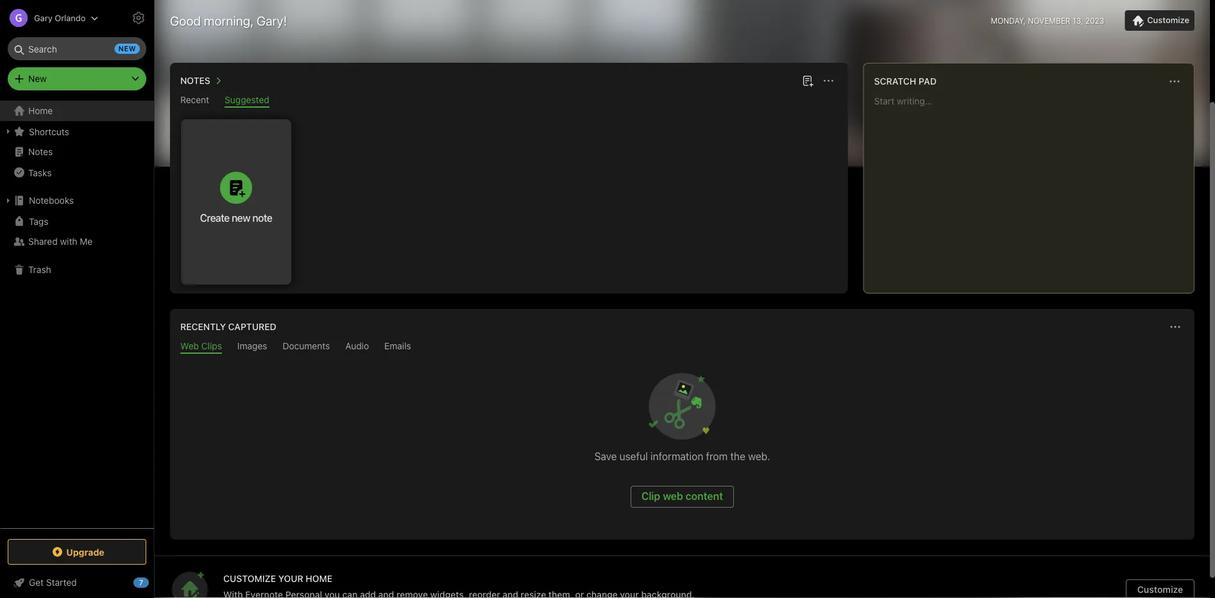 Task type: describe. For each thing, give the bounding box(es) containing it.
tags button
[[0, 211, 153, 232]]

new button
[[8, 67, 146, 90]]

notes button
[[178, 73, 226, 89]]

home
[[306, 574, 332, 584]]

captured
[[228, 322, 276, 332]]

new inside button
[[232, 212, 250, 224]]

clip web content
[[642, 491, 723, 503]]

0 horizontal spatial more actions image
[[821, 73, 836, 89]]

shortcuts button
[[0, 121, 153, 142]]

images
[[237, 341, 267, 352]]

gary orlando
[[34, 13, 86, 23]]

web clips tab panel
[[170, 354, 1195, 540]]

new search field
[[17, 37, 140, 60]]

settings image
[[131, 10, 146, 26]]

scratch pad
[[874, 76, 937, 87]]

the
[[730, 451, 745, 463]]

web clips
[[180, 341, 222, 352]]

emails tab
[[384, 341, 411, 354]]

13,
[[1073, 16, 1083, 25]]

more actions field for recently captured
[[1166, 318, 1184, 336]]

recently captured button
[[178, 320, 276, 335]]

0 vertical spatial customize
[[1147, 15, 1190, 25]]

create new note
[[200, 212, 272, 224]]

tasks
[[28, 167, 52, 178]]

suggested tab
[[225, 95, 269, 108]]

started
[[46, 578, 77, 588]]

click to collapse image
[[149, 575, 159, 590]]

web
[[180, 341, 199, 352]]

1 vertical spatial customize button
[[1126, 580, 1195, 599]]

customize your home
[[223, 574, 332, 584]]

documents tab
[[283, 341, 330, 354]]

expand notebooks image
[[3, 196, 13, 206]]

trash
[[28, 265, 51, 275]]

emails
[[384, 341, 411, 352]]

create
[[200, 212, 229, 224]]

upgrade
[[66, 547, 104, 558]]

suggested
[[225, 95, 269, 105]]

orlando
[[55, 13, 86, 23]]

trash link
[[0, 260, 153, 280]]

home
[[28, 106, 53, 116]]

7
[[139, 579, 143, 587]]

web
[[663, 491, 683, 503]]

monday, november 13, 2023
[[991, 16, 1104, 25]]

Start writing… text field
[[874, 96, 1193, 283]]

tags
[[29, 216, 48, 227]]

recently captured
[[180, 322, 276, 332]]

upgrade button
[[8, 540, 146, 565]]

information
[[651, 451, 703, 463]]

shared
[[28, 236, 58, 247]]



Task type: vqa. For each thing, say whether or not it's contained in the screenshot.
EXPAND NOTE icon
no



Task type: locate. For each thing, give the bounding box(es) containing it.
more actions image
[[821, 73, 836, 89], [1168, 320, 1183, 335]]

0 vertical spatial more actions image
[[821, 73, 836, 89]]

2 tab list from the top
[[173, 341, 1192, 354]]

gary
[[34, 13, 52, 23]]

tree containing home
[[0, 101, 154, 528]]

new down settings icon
[[118, 45, 136, 53]]

audio
[[345, 341, 369, 352]]

images tab
[[237, 341, 267, 354]]

tree
[[0, 101, 154, 528]]

1 vertical spatial new
[[232, 212, 250, 224]]

1 horizontal spatial notes
[[180, 75, 210, 86]]

morning,
[[204, 13, 253, 28]]

new
[[118, 45, 136, 53], [232, 212, 250, 224]]

suggested tab panel
[[170, 108, 848, 294]]

your
[[278, 574, 303, 584]]

tab list
[[173, 95, 845, 108], [173, 341, 1192, 354]]

notebooks
[[29, 195, 74, 206]]

good morning, gary!
[[170, 13, 287, 28]]

clip
[[642, 491, 660, 503]]

1 vertical spatial more actions image
[[1168, 320, 1183, 335]]

customize button
[[1125, 10, 1195, 31], [1126, 580, 1195, 599]]

create new note button
[[181, 119, 291, 285]]

shortcuts
[[29, 126, 69, 137]]

home link
[[0, 101, 154, 121]]

1 vertical spatial tab list
[[173, 341, 1192, 354]]

0 vertical spatial notes
[[180, 75, 210, 86]]

tab list containing web clips
[[173, 341, 1192, 354]]

scratch pad button
[[872, 74, 937, 89]]

recent
[[180, 95, 209, 105]]

tab list for recently captured
[[173, 341, 1192, 354]]

get started
[[29, 578, 77, 588]]

customize
[[223, 574, 276, 584]]

save useful information from the web.
[[594, 451, 770, 463]]

1 tab list from the top
[[173, 95, 845, 108]]

shared with me link
[[0, 232, 153, 252]]

audio tab
[[345, 341, 369, 354]]

new inside search field
[[118, 45, 136, 53]]

web.
[[748, 451, 770, 463]]

new
[[28, 73, 47, 84]]

november
[[1028, 16, 1071, 25]]

Search text field
[[17, 37, 137, 60]]

notes inside tree
[[28, 147, 53, 157]]

shared with me
[[28, 236, 93, 247]]

Account field
[[0, 5, 98, 31]]

1 vertical spatial notes
[[28, 147, 53, 157]]

from
[[706, 451, 728, 463]]

gary!
[[257, 13, 287, 28]]

More actions field
[[820, 72, 838, 90], [1166, 73, 1184, 90], [1166, 318, 1184, 336]]

new left note
[[232, 212, 250, 224]]

tab list containing recent
[[173, 95, 845, 108]]

2023
[[1085, 16, 1104, 25]]

content
[[686, 491, 723, 503]]

save
[[594, 451, 617, 463]]

0 vertical spatial customize button
[[1125, 10, 1195, 31]]

documents
[[283, 341, 330, 352]]

recently
[[180, 322, 226, 332]]

notes up recent
[[180, 75, 210, 86]]

tab list for notes
[[173, 95, 845, 108]]

me
[[80, 236, 93, 247]]

notes inside button
[[180, 75, 210, 86]]

get
[[29, 578, 44, 588]]

customize
[[1147, 15, 1190, 25], [1137, 585, 1183, 595]]

Help and Learning task checklist field
[[0, 573, 154, 594]]

useful
[[620, 451, 648, 463]]

1 horizontal spatial more actions image
[[1168, 320, 1183, 335]]

0 horizontal spatial new
[[118, 45, 136, 53]]

more actions image
[[1167, 74, 1183, 89]]

notebooks link
[[0, 191, 153, 211]]

tasks button
[[0, 162, 153, 183]]

note
[[252, 212, 272, 224]]

pad
[[919, 76, 937, 87]]

0 vertical spatial new
[[118, 45, 136, 53]]

recent tab
[[180, 95, 209, 108]]

0 horizontal spatial notes
[[28, 147, 53, 157]]

1 vertical spatial customize
[[1137, 585, 1183, 595]]

web clips tab
[[180, 341, 222, 354]]

good
[[170, 13, 201, 28]]

clip web content button
[[631, 486, 734, 508]]

clips
[[201, 341, 222, 352]]

with
[[60, 236, 77, 247]]

scratch
[[874, 76, 916, 87]]

monday,
[[991, 16, 1026, 25]]

notes
[[180, 75, 210, 86], [28, 147, 53, 157]]

notes link
[[0, 142, 153, 162]]

1 horizontal spatial new
[[232, 212, 250, 224]]

0 vertical spatial tab list
[[173, 95, 845, 108]]

notes up tasks
[[28, 147, 53, 157]]

more actions field for scratch pad
[[1166, 73, 1184, 90]]



